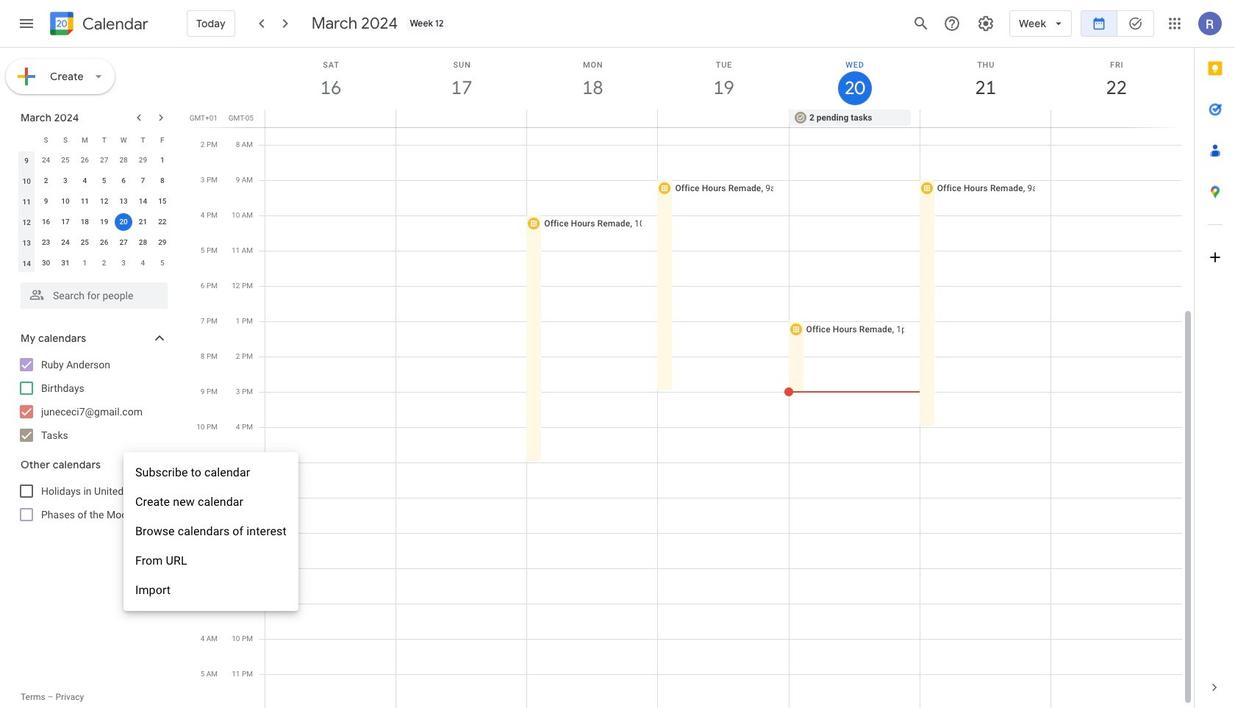Task type: vqa. For each thing, say whether or not it's contained in the screenshot.
26 element
yes



Task type: describe. For each thing, give the bounding box(es) containing it.
19 element
[[95, 213, 113, 231]]

my calendars list
[[3, 353, 182, 447]]

heading inside calendar 'element'
[[79, 15, 149, 33]]

column header inside march 2024 grid
[[17, 129, 36, 150]]

23 element
[[37, 234, 55, 252]]

18 element
[[76, 213, 94, 231]]

26 element
[[95, 234, 113, 252]]

15 element
[[154, 193, 171, 210]]

other calendars list
[[3, 480, 182, 527]]

9 element
[[37, 193, 55, 210]]

april 1 element
[[76, 255, 94, 272]]

february 25 element
[[57, 152, 74, 169]]

16 element
[[37, 213, 55, 231]]

main drawer image
[[18, 15, 35, 32]]

20, today element
[[115, 213, 132, 231]]

april 2 element
[[95, 255, 113, 272]]

22 element
[[154, 213, 171, 231]]

28 element
[[134, 234, 152, 252]]

march 2024 grid
[[14, 129, 172, 274]]

31 element
[[57, 255, 74, 272]]

february 26 element
[[76, 152, 94, 169]]

14 element
[[134, 193, 152, 210]]

10 element
[[57, 193, 74, 210]]

11 element
[[76, 193, 94, 210]]

21 element
[[134, 213, 152, 231]]

february 28 element
[[115, 152, 132, 169]]

2 element
[[37, 172, 55, 190]]



Task type: locate. For each thing, give the bounding box(es) containing it.
8 element
[[154, 172, 171, 190]]

5 element
[[95, 172, 113, 190]]

column header
[[17, 129, 36, 150]]

heading
[[79, 15, 149, 33]]

april 5 element
[[154, 255, 171, 272]]

7 element
[[134, 172, 152, 190]]

april 3 element
[[115, 255, 132, 272]]

3 element
[[57, 172, 74, 190]]

17 element
[[57, 213, 74, 231]]

tab list
[[1195, 48, 1236, 667]]

add calendars. menu
[[124, 452, 299, 611]]

february 24 element
[[37, 152, 55, 169]]

row group
[[17, 150, 172, 274]]

april 4 element
[[134, 255, 152, 272]]

row group inside march 2024 grid
[[17, 150, 172, 274]]

settings menu image
[[978, 15, 995, 32]]

1 element
[[154, 152, 171, 169]]

february 29 element
[[134, 152, 152, 169]]

None search field
[[0, 277, 182, 309]]

add other calendars image
[[128, 457, 143, 472]]

grid
[[188, 48, 1195, 708]]

30 element
[[37, 255, 55, 272]]

29 element
[[154, 234, 171, 252]]

24 element
[[57, 234, 74, 252]]

4 element
[[76, 172, 94, 190]]

calendar element
[[47, 9, 149, 41]]

25 element
[[76, 234, 94, 252]]

6 element
[[115, 172, 132, 190]]

cell inside row group
[[114, 212, 133, 232]]

Search for people text field
[[29, 283, 159, 309]]

february 27 element
[[95, 152, 113, 169]]

13 element
[[115, 193, 132, 210]]

12 element
[[95, 193, 113, 210]]

row
[[259, 110, 1195, 127], [17, 129, 172, 150], [17, 150, 172, 171], [17, 171, 172, 191], [17, 191, 172, 212], [17, 212, 172, 232], [17, 232, 172, 253], [17, 253, 172, 274]]

cell
[[266, 110, 397, 127], [397, 110, 527, 127], [527, 110, 658, 127], [658, 110, 789, 127], [920, 110, 1051, 127], [1051, 110, 1182, 127], [114, 212, 133, 232]]

27 element
[[115, 234, 132, 252]]



